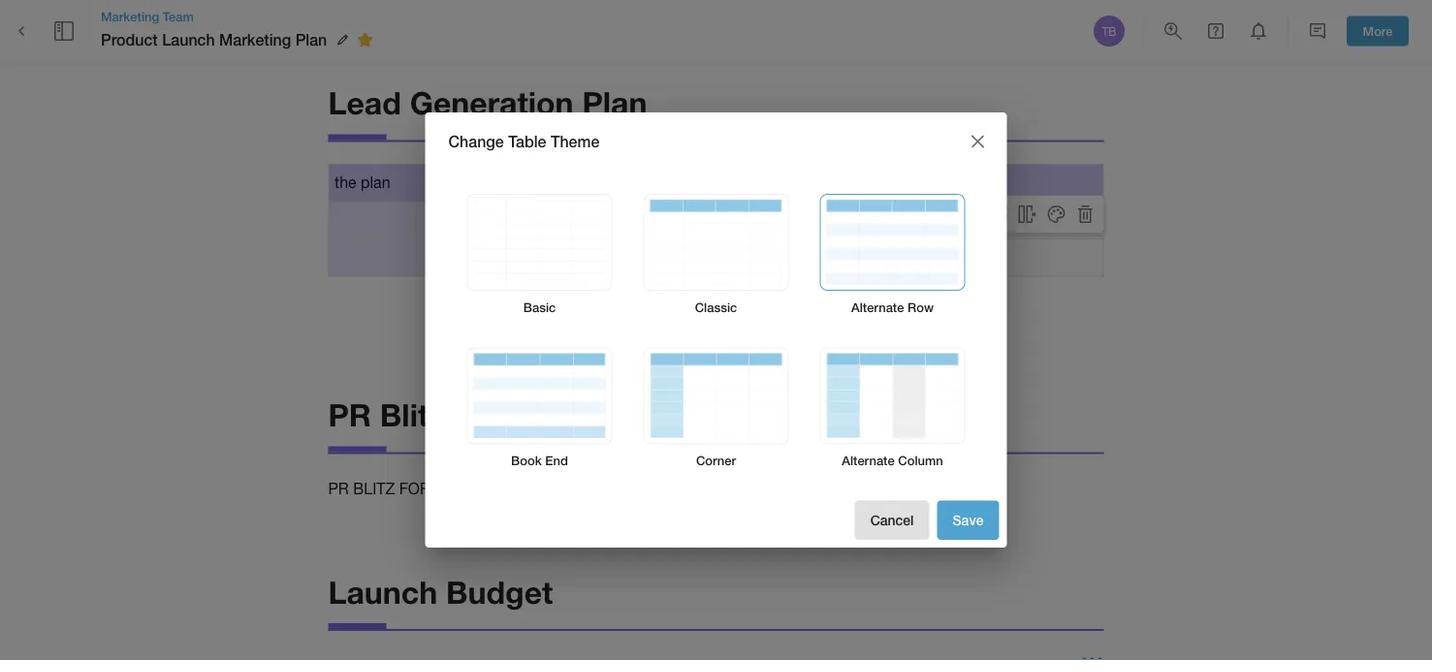 Task type: describe. For each thing, give the bounding box(es) containing it.
corner
[[696, 453, 736, 468]]

classic
[[695, 300, 737, 315]]

more
[[1363, 23, 1393, 38]]

plan
[[361, 174, 390, 192]]

budget
[[446, 574, 553, 610]]

save
[[953, 513, 984, 529]]

fun
[[593, 248, 615, 266]]

marketing team
[[101, 9, 194, 24]]

1 horizontal spatial launch
[[328, 574, 438, 610]]

life!
[[435, 479, 470, 497]]

column
[[898, 453, 943, 468]]

remove favorite image
[[353, 28, 377, 51]]

launch budget
[[328, 574, 553, 610]]

product launch marketing plan
[[101, 30, 327, 49]]

theme
[[551, 132, 600, 151]]

for
[[399, 479, 431, 497]]

book end
[[511, 453, 568, 468]]

0 vertical spatial marketing
[[101, 9, 159, 24]]

table
[[508, 132, 546, 151]]

pr for pr blitz for life!
[[328, 479, 349, 497]]

change table theme dialog
[[425, 113, 1007, 548]]

pr for pr blitz
[[328, 396, 371, 433]]

lead generation plan
[[328, 84, 647, 121]]



Task type: vqa. For each thing, say whether or not it's contained in the screenshot.
BLITZ
yes



Task type: locate. For each thing, give the bounding box(es) containing it.
the
[[335, 174, 357, 192]]

team
[[163, 9, 194, 24]]

product
[[101, 30, 158, 49]]

alternate column
[[842, 453, 943, 468]]

marketing
[[101, 9, 159, 24], [219, 30, 291, 49]]

blitz
[[353, 479, 395, 497]]

1 vertical spatial pr
[[328, 479, 349, 497]]

have
[[593, 211, 626, 229]]

pr
[[328, 396, 371, 433], [328, 479, 349, 497]]

change table theme
[[449, 132, 600, 151]]

the plan
[[335, 174, 390, 192]]

alternate left column
[[842, 453, 895, 468]]

pr left the "blitz"
[[328, 396, 371, 433]]

1 vertical spatial alternate
[[842, 453, 895, 468]]

1 vertical spatial launch
[[328, 574, 438, 610]]

lead
[[328, 84, 401, 121]]

0 vertical spatial pr
[[328, 396, 371, 433]]

0 vertical spatial launch
[[162, 30, 215, 49]]

alternate row
[[852, 300, 934, 315]]

end
[[545, 453, 568, 468]]

1 vertical spatial plan
[[582, 84, 647, 121]]

pr blitz
[[328, 396, 445, 433]]

basic
[[523, 300, 556, 315]]

launch
[[162, 30, 215, 49], [328, 574, 438, 610]]

0 horizontal spatial plan
[[295, 30, 327, 49]]

blitz
[[380, 396, 445, 433]]

book
[[511, 453, 542, 468]]

marketing team link
[[101, 8, 379, 25]]

plan up theme
[[582, 84, 647, 121]]

tb button
[[1091, 13, 1128, 49]]

pr blitz for life!
[[328, 479, 470, 497]]

0 horizontal spatial marketing
[[101, 9, 159, 24]]

alternate
[[852, 300, 904, 315], [842, 453, 895, 468]]

marketing down the marketing team link on the top of page
[[219, 30, 291, 49]]

0 vertical spatial plan
[[295, 30, 327, 49]]

cancel
[[871, 513, 914, 529]]

1 horizontal spatial marketing
[[219, 30, 291, 49]]

0 vertical spatial alternate
[[852, 300, 904, 315]]

pr left the blitz
[[328, 479, 349, 497]]

1 horizontal spatial plan
[[582, 84, 647, 121]]

row
[[908, 300, 934, 315]]

marketing up product
[[101, 9, 159, 24]]

alternate for alternate row
[[852, 300, 904, 315]]

change
[[449, 132, 504, 151]]

1 pr from the top
[[328, 396, 371, 433]]

cancel button
[[855, 501, 930, 540]]

alternate for alternate column
[[842, 453, 895, 468]]

save button
[[937, 501, 999, 540]]

plan left "remove favorite" image
[[295, 30, 327, 49]]

plan
[[295, 30, 327, 49], [582, 84, 647, 121]]

more button
[[1347, 16, 1409, 46]]

0 horizontal spatial launch
[[162, 30, 215, 49]]

generation
[[410, 84, 574, 121]]

2 pr from the top
[[328, 479, 349, 497]]

1 vertical spatial marketing
[[219, 30, 291, 49]]

tb
[[1102, 24, 1117, 38]]

alternate left row
[[852, 300, 904, 315]]



